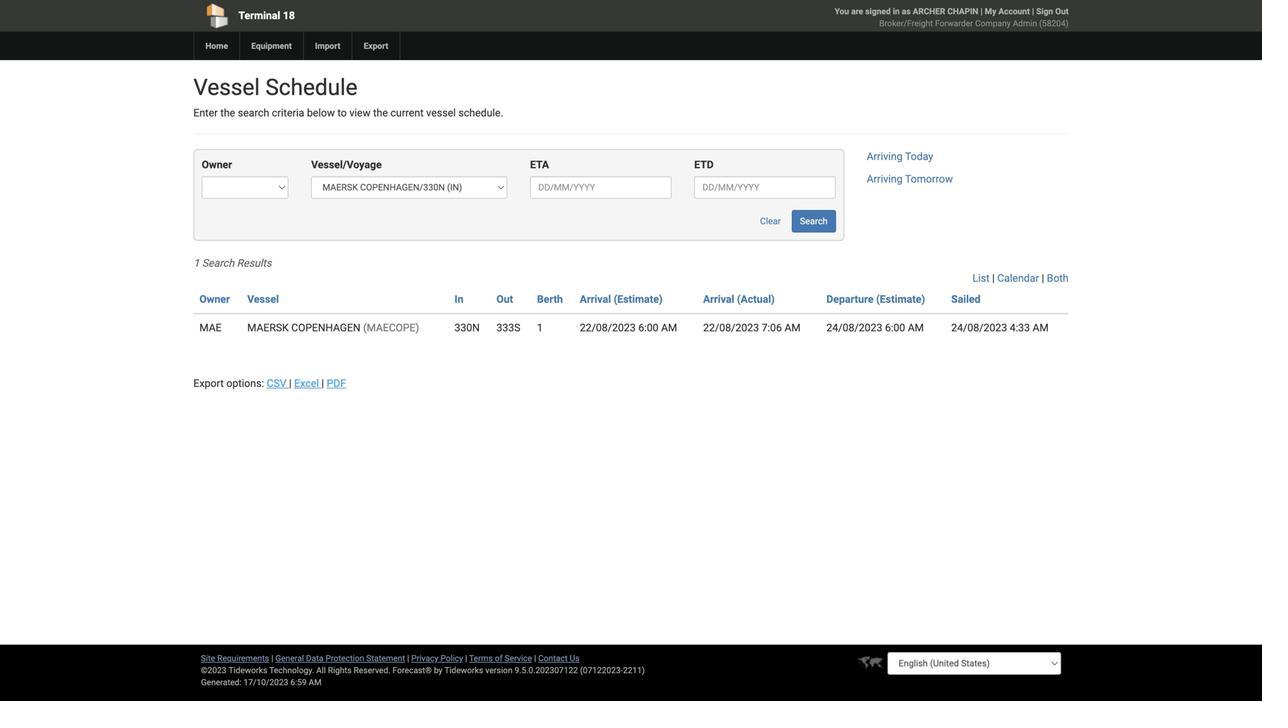 Task type: describe. For each thing, give the bounding box(es) containing it.
sailed link
[[952, 293, 981, 305]]

vessel
[[427, 107, 456, 119]]

all
[[316, 666, 326, 675]]

search inside search button
[[800, 216, 828, 227]]

arrival for arrival (estimate)
[[580, 293, 611, 305]]

am for 24/08/2023 6:00 am
[[908, 322, 924, 334]]

equipment
[[251, 41, 292, 51]]

of
[[495, 654, 503, 663]]

list link
[[973, 272, 990, 284]]

clear button
[[752, 210, 790, 233]]

17/10/2023
[[244, 678, 288, 687]]

version
[[486, 666, 513, 675]]

24/08/2023 4:33 am
[[952, 322, 1049, 334]]

1 the from the left
[[221, 107, 235, 119]]

| up 9.5.0.202307122
[[534, 654, 537, 663]]

equipment link
[[239, 32, 303, 60]]

copenhagen
[[291, 322, 361, 334]]

330n
[[455, 322, 480, 334]]

in link
[[455, 293, 464, 305]]

arriving tomorrow
[[867, 173, 954, 185]]

reserved.
[[354, 666, 391, 675]]

| left the pdf "link"
[[322, 377, 324, 390]]

data
[[306, 654, 324, 663]]

signed
[[866, 6, 891, 16]]

out link
[[497, 293, 514, 305]]

am for 22/08/2023 6:00 am
[[662, 322, 678, 334]]

(58204)
[[1040, 18, 1069, 28]]

clear
[[761, 216, 781, 227]]

6:59
[[291, 678, 307, 687]]

excel
[[294, 377, 319, 390]]

arriving today link
[[867, 150, 934, 163]]

| up forecast®
[[407, 654, 409, 663]]

departure (estimate) link
[[827, 293, 926, 305]]

home link
[[194, 32, 239, 60]]

arriving today
[[867, 150, 934, 163]]

vessel link
[[247, 293, 279, 305]]

24/08/2023 for 24/08/2023 4:33 am
[[952, 322, 1008, 334]]

account
[[999, 6, 1031, 16]]

export options: csv | excel | pdf
[[194, 377, 346, 390]]

333s
[[497, 322, 521, 334]]

departure
[[827, 293, 874, 305]]

22/08/2023 for 22/08/2023 6:00 am
[[580, 322, 636, 334]]

| left the my
[[981, 6, 983, 16]]

calendar
[[998, 272, 1040, 284]]

search
[[238, 107, 269, 119]]

enter
[[194, 107, 218, 119]]

schedule.
[[459, 107, 504, 119]]

company
[[976, 18, 1011, 28]]

6:00 for 22/08/2023
[[639, 322, 659, 334]]

24/08/2023 for 24/08/2023 6:00 am
[[827, 322, 883, 334]]

general data protection statement link
[[276, 654, 405, 663]]

arrival (estimate) link
[[580, 293, 663, 305]]

vessel schedule enter the search criteria below to view the current vessel schedule.
[[194, 74, 504, 119]]

1 vertical spatial owner
[[200, 293, 230, 305]]

arriving for arriving tomorrow
[[867, 173, 903, 185]]

1 for 1
[[537, 322, 543, 334]]

maersk
[[247, 322, 289, 334]]

calendar link
[[998, 272, 1040, 284]]

are
[[852, 6, 864, 16]]

am for 22/08/2023 7:06 am
[[785, 322, 801, 334]]

owner link
[[200, 293, 230, 305]]

my account link
[[985, 6, 1031, 16]]

tideworks
[[445, 666, 484, 675]]

export link
[[352, 32, 400, 60]]

sign
[[1037, 6, 1054, 16]]

criteria
[[272, 107, 305, 119]]

technology.
[[269, 666, 314, 675]]

archer
[[913, 6, 946, 16]]

forecast®
[[393, 666, 432, 675]]

arriving for arriving today
[[867, 150, 903, 163]]

import link
[[303, 32, 352, 60]]

broker/freight
[[880, 18, 934, 28]]

today
[[906, 150, 934, 163]]

by
[[434, 666, 443, 675]]

7:06
[[762, 322, 782, 334]]

site requirements link
[[201, 654, 269, 663]]

| left general
[[271, 654, 273, 663]]

import
[[315, 41, 341, 51]]

forwarder
[[936, 18, 974, 28]]

(maecope)
[[363, 322, 419, 334]]

vessel for vessel schedule enter the search criteria below to view the current vessel schedule.
[[194, 74, 260, 101]]

0 vertical spatial owner
[[202, 159, 232, 171]]

privacy policy link
[[412, 654, 463, 663]]

2 the from the left
[[373, 107, 388, 119]]

terminal 18
[[239, 9, 295, 22]]

sailed
[[952, 293, 981, 305]]



Task type: vqa. For each thing, say whether or not it's contained in the screenshot.
first "TRANSACTIONS"
no



Task type: locate. For each thing, give the bounding box(es) containing it.
1 horizontal spatial 1
[[537, 322, 543, 334]]

1 left results
[[194, 257, 199, 269]]

eta
[[530, 159, 549, 171]]

0 horizontal spatial out
[[497, 293, 514, 305]]

0 horizontal spatial search
[[202, 257, 234, 269]]

(estimate)
[[614, 293, 663, 305], [877, 293, 926, 305]]

vessel inside vessel schedule enter the search criteria below to view the current vessel schedule.
[[194, 74, 260, 101]]

1 vertical spatial search
[[202, 257, 234, 269]]

below
[[307, 107, 335, 119]]

vessel up maersk
[[247, 293, 279, 305]]

1 horizontal spatial arrival
[[704, 293, 735, 305]]

1 arriving from the top
[[867, 150, 903, 163]]

arrival (actual)
[[704, 293, 775, 305]]

arrival up the 22/08/2023 6:00 am
[[580, 293, 611, 305]]

1 horizontal spatial 6:00
[[886, 322, 906, 334]]

1 vertical spatial 1
[[537, 322, 543, 334]]

statement
[[367, 654, 405, 663]]

the right enter
[[221, 107, 235, 119]]

maersk copenhagen (maecope)
[[247, 322, 419, 334]]

both link
[[1047, 272, 1069, 284]]

22/08/2023 7:06 am
[[704, 322, 801, 334]]

1 horizontal spatial (estimate)
[[877, 293, 926, 305]]

site requirements | general data protection statement | privacy policy | terms of service | contact us ©2023 tideworks technology. all rights reserved. forecast® by tideworks version 9.5.0.202307122 (07122023-2211) generated: 17/10/2023 6:59 am
[[201, 654, 645, 687]]

view
[[350, 107, 371, 119]]

1 horizontal spatial export
[[364, 41, 389, 51]]

out up 333s
[[497, 293, 514, 305]]

24/08/2023 6:00 am
[[827, 322, 924, 334]]

arrival (actual) link
[[704, 293, 775, 305]]

am inside site requirements | general data protection statement | privacy policy | terms of service | contact us ©2023 tideworks technology. all rights reserved. forecast® by tideworks version 9.5.0.202307122 (07122023-2211) generated: 17/10/2023 6:59 am
[[309, 678, 322, 687]]

generated:
[[201, 678, 242, 687]]

22/08/2023 down the arrival (estimate) 'link'
[[580, 322, 636, 334]]

protection
[[326, 654, 365, 663]]

you
[[835, 6, 850, 16]]

1 inside 1 search results list | calendar | both
[[194, 257, 199, 269]]

arriving down "arriving today" link
[[867, 173, 903, 185]]

0 horizontal spatial the
[[221, 107, 235, 119]]

9.5.0.202307122
[[515, 666, 578, 675]]

2 24/08/2023 from the left
[[952, 322, 1008, 334]]

1 search results list | calendar | both
[[194, 257, 1069, 284]]

arrival (estimate)
[[580, 293, 663, 305]]

2 6:00 from the left
[[886, 322, 906, 334]]

arrival left (actual)
[[704, 293, 735, 305]]

out up the (58204)
[[1056, 6, 1069, 16]]

vessel for vessel
[[247, 293, 279, 305]]

0 horizontal spatial 24/08/2023
[[827, 322, 883, 334]]

1 vertical spatial export
[[194, 377, 224, 390]]

1 vertical spatial arriving
[[867, 173, 903, 185]]

0 horizontal spatial export
[[194, 377, 224, 390]]

to
[[338, 107, 347, 119]]

am down the arrival (estimate) 'link'
[[662, 322, 678, 334]]

owner up mae
[[200, 293, 230, 305]]

4:33
[[1010, 322, 1031, 334]]

am down departure (estimate)
[[908, 322, 924, 334]]

1 (estimate) from the left
[[614, 293, 663, 305]]

1 vertical spatial out
[[497, 293, 514, 305]]

sign out link
[[1037, 6, 1069, 16]]

export for export
[[364, 41, 389, 51]]

6:00 for 24/08/2023
[[886, 322, 906, 334]]

as
[[902, 6, 911, 16]]

am right 4:33
[[1033, 322, 1049, 334]]

(estimate) up 24/08/2023 6:00 am
[[877, 293, 926, 305]]

owner down enter
[[202, 159, 232, 171]]

both
[[1047, 272, 1069, 284]]

results
[[237, 257, 272, 269]]

0 horizontal spatial arrival
[[580, 293, 611, 305]]

you are signed in as archer chapin | my account | sign out broker/freight forwarder company admin (58204)
[[835, 6, 1069, 28]]

6:00 down departure (estimate)
[[886, 322, 906, 334]]

home
[[206, 41, 228, 51]]

contact us link
[[539, 654, 580, 663]]

1
[[194, 257, 199, 269], [537, 322, 543, 334]]

search button
[[792, 210, 836, 233]]

0 horizontal spatial 6:00
[[639, 322, 659, 334]]

24/08/2023 down sailed link
[[952, 322, 1008, 334]]

0 vertical spatial vessel
[[194, 74, 260, 101]]

1 arrival from the left
[[580, 293, 611, 305]]

pdf
[[327, 377, 346, 390]]

chapin
[[948, 6, 979, 16]]

vessel
[[194, 74, 260, 101], [247, 293, 279, 305]]

terms
[[469, 654, 493, 663]]

departure (estimate)
[[827, 293, 926, 305]]

2 22/08/2023 from the left
[[704, 322, 760, 334]]

terminal
[[239, 9, 280, 22]]

1 6:00 from the left
[[639, 322, 659, 334]]

1 24/08/2023 from the left
[[827, 322, 883, 334]]

0 vertical spatial arriving
[[867, 150, 903, 163]]

search right "clear"
[[800, 216, 828, 227]]

site
[[201, 654, 215, 663]]

export
[[364, 41, 389, 51], [194, 377, 224, 390]]

arriving up arriving tomorrow link
[[867, 150, 903, 163]]

0 vertical spatial 1
[[194, 257, 199, 269]]

18
[[283, 9, 295, 22]]

excel link
[[294, 377, 322, 390]]

rights
[[328, 666, 352, 675]]

in
[[893, 6, 900, 16]]

1 horizontal spatial search
[[800, 216, 828, 227]]

search inside 1 search results list | calendar | both
[[202, 257, 234, 269]]

1 horizontal spatial out
[[1056, 6, 1069, 16]]

vessel/voyage
[[311, 159, 382, 171]]

22/08/2023 down arrival (actual)
[[704, 322, 760, 334]]

0 vertical spatial export
[[364, 41, 389, 51]]

24/08/2023 down the departure
[[827, 322, 883, 334]]

arrival
[[580, 293, 611, 305], [704, 293, 735, 305]]

service
[[505, 654, 532, 663]]

export inside 'link'
[[364, 41, 389, 51]]

(estimate) for departure (estimate)
[[877, 293, 926, 305]]

2 arrival from the left
[[704, 293, 735, 305]]

©2023 tideworks
[[201, 666, 268, 675]]

1 for 1 search results list | calendar | both
[[194, 257, 199, 269]]

(estimate) for arrival (estimate)
[[614, 293, 663, 305]]

0 vertical spatial out
[[1056, 6, 1069, 16]]

22/08/2023 6:00 am
[[580, 322, 678, 334]]

am for 24/08/2023 4:33 am
[[1033, 322, 1049, 334]]

pdf link
[[327, 377, 346, 390]]

2 arriving from the top
[[867, 173, 903, 185]]

berth link
[[537, 293, 563, 305]]

vessel up enter
[[194, 74, 260, 101]]

ETD text field
[[695, 176, 836, 199]]

current
[[391, 107, 424, 119]]

1 down berth
[[537, 322, 543, 334]]

schedule
[[266, 74, 358, 101]]

arrival for arrival (actual)
[[704, 293, 735, 305]]

0 vertical spatial search
[[800, 216, 828, 227]]

in
[[455, 293, 464, 305]]

ETA text field
[[530, 176, 672, 199]]

(actual)
[[737, 293, 775, 305]]

policy
[[441, 654, 463, 663]]

0 horizontal spatial 22/08/2023
[[580, 322, 636, 334]]

terms of service link
[[469, 654, 532, 663]]

|
[[981, 6, 983, 16], [1033, 6, 1035, 16], [993, 272, 995, 284], [1042, 272, 1045, 284], [289, 377, 292, 390], [322, 377, 324, 390], [271, 654, 273, 663], [407, 654, 409, 663], [465, 654, 468, 663], [534, 654, 537, 663]]

export down terminal 18 link
[[364, 41, 389, 51]]

the right view
[[373, 107, 388, 119]]

1 22/08/2023 from the left
[[580, 322, 636, 334]]

admin
[[1013, 18, 1038, 28]]

1 horizontal spatial 22/08/2023
[[704, 322, 760, 334]]

terminal 18 link
[[194, 0, 545, 32]]

1 horizontal spatial 24/08/2023
[[952, 322, 1008, 334]]

am down all
[[309, 678, 322, 687]]

requirements
[[217, 654, 269, 663]]

privacy
[[412, 654, 439, 663]]

options:
[[227, 377, 264, 390]]

1 horizontal spatial the
[[373, 107, 388, 119]]

| up tideworks
[[465, 654, 468, 663]]

1 vertical spatial vessel
[[247, 293, 279, 305]]

export for export options: csv | excel | pdf
[[194, 377, 224, 390]]

| left sign
[[1033, 6, 1035, 16]]

csv link
[[267, 377, 289, 390]]

out inside you are signed in as archer chapin | my account | sign out broker/freight forwarder company admin (58204)
[[1056, 6, 1069, 16]]

am right 7:06 in the right of the page
[[785, 322, 801, 334]]

list
[[973, 272, 990, 284]]

etd
[[695, 159, 714, 171]]

the
[[221, 107, 235, 119], [373, 107, 388, 119]]

0 horizontal spatial (estimate)
[[614, 293, 663, 305]]

| left both link
[[1042, 272, 1045, 284]]

arriving tomorrow link
[[867, 173, 954, 185]]

6:00 down the arrival (estimate) 'link'
[[639, 322, 659, 334]]

search left results
[[202, 257, 234, 269]]

0 horizontal spatial 1
[[194, 257, 199, 269]]

owner
[[202, 159, 232, 171], [200, 293, 230, 305]]

export left options:
[[194, 377, 224, 390]]

(07122023-
[[580, 666, 623, 675]]

my
[[985, 6, 997, 16]]

2 (estimate) from the left
[[877, 293, 926, 305]]

contact
[[539, 654, 568, 663]]

| right csv
[[289, 377, 292, 390]]

22/08/2023 for 22/08/2023 7:06 am
[[704, 322, 760, 334]]

(estimate) down 1 search results list | calendar | both
[[614, 293, 663, 305]]

| right "list" link
[[993, 272, 995, 284]]



